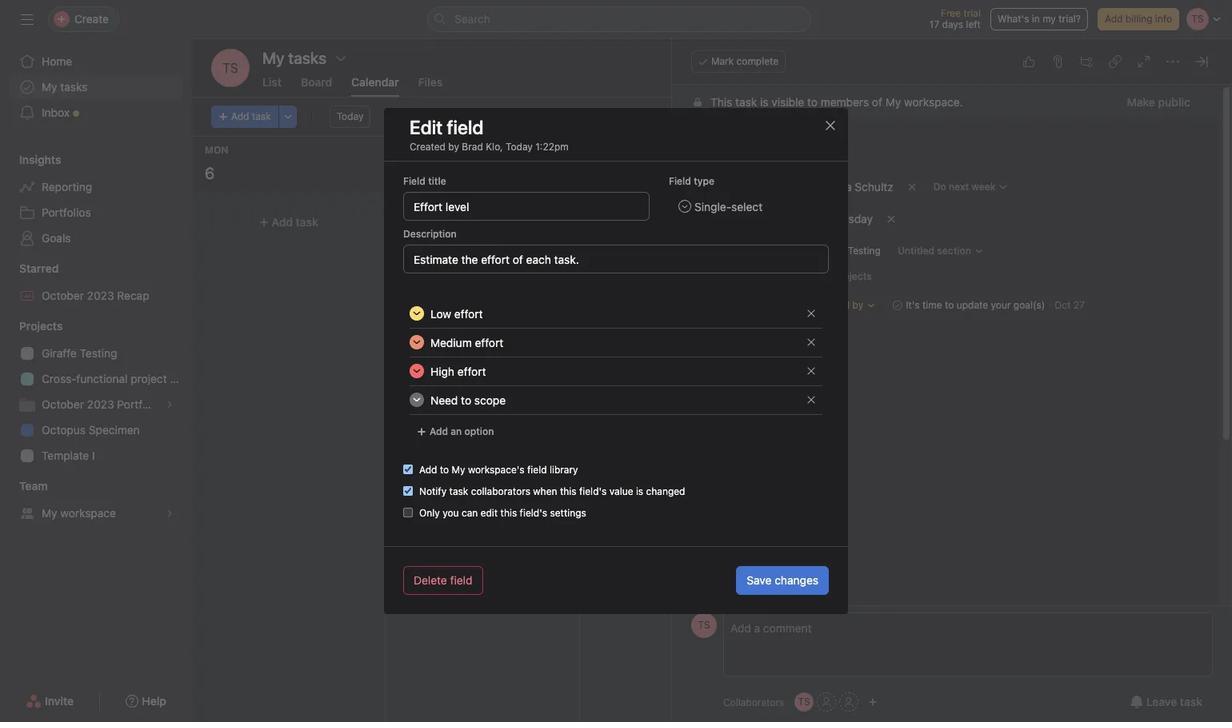 Task type: describe. For each thing, give the bounding box(es) containing it.
projects inside projects dropdown button
[[19, 319, 63, 333]]

tue 7
[[399, 144, 418, 182]]

2023 for october 2023 portfolio
[[87, 398, 114, 411]]

edit
[[410, 116, 443, 138]]

this task is visible to members of my workspace.
[[710, 95, 963, 109]]

make public
[[1127, 95, 1190, 109]]

template
[[42, 449, 89, 462]]

mark complete button
[[691, 50, 786, 73]]

sun 12
[[1203, 144, 1224, 182]]

global element
[[0, 39, 192, 135]]

of
[[872, 95, 882, 109]]

tasks
[[60, 80, 88, 94]]

add subtask image
[[1080, 55, 1093, 68]]

field's for value
[[579, 486, 607, 498]]

single-select
[[694, 200, 763, 213]]

oct
[[1054, 299, 1071, 311]]

today inside edit field created by brad klo, today 1:22pm
[[506, 141, 533, 153]]

portfolios
[[42, 206, 91, 219]]

add inside add an option button
[[430, 426, 448, 438]]

this for when
[[560, 486, 576, 498]]

mon
[[205, 144, 228, 156]]

add billing info button
[[1098, 8, 1179, 30]]

save changes button
[[736, 566, 829, 595]]

Add to My workspace's field library checkbox
[[403, 465, 413, 474]]

insights button
[[0, 152, 61, 168]]

my inside teams element
[[42, 506, 57, 520]]

what's in my trial? button
[[990, 8, 1088, 30]]

tue
[[399, 144, 418, 156]]

leave
[[1146, 695, 1177, 709]]

save
[[747, 574, 772, 587]]

my tasks
[[262, 49, 326, 67]]

projects
[[834, 270, 872, 282]]

mark complete
[[711, 55, 779, 67]]

ts for right ts button
[[798, 696, 810, 708]]

in
[[1032, 13, 1040, 25]]

testing inside main content
[[848, 245, 881, 257]]

Notify task collaborators when this field's value is changed checkbox
[[403, 486, 413, 496]]

1 vertical spatial giraffe testing link
[[10, 341, 182, 366]]

delete field
[[414, 574, 472, 587]]

teams element
[[0, 472, 192, 530]]

to up the notify
[[440, 464, 449, 476]]

cross-functional project plan
[[42, 372, 192, 386]]

files
[[418, 75, 443, 89]]

copy task link image
[[1109, 55, 1122, 68]]

single-
[[694, 200, 731, 213]]

board link
[[301, 75, 332, 97]]

project
[[131, 372, 167, 386]]

visible
[[771, 95, 804, 109]]

reporting link
[[10, 174, 182, 200]]

collaborators
[[723, 696, 784, 708]]

giraffe testing inside projects element
[[42, 346, 117, 360]]

changed
[[646, 486, 685, 498]]

projects element
[[0, 312, 192, 472]]

today button
[[329, 106, 371, 128]]

title
[[428, 175, 446, 187]]

add inside add to projects button
[[801, 270, 819, 282]]

is inside rocket dialog
[[760, 95, 768, 109]]

public
[[1158, 95, 1190, 109]]

today inside button
[[337, 110, 364, 122]]

10
[[981, 164, 997, 182]]

select
[[731, 200, 763, 213]]

rocket
[[400, 216, 428, 228]]

only you can edit this field's settings
[[419, 507, 586, 519]]

insights element
[[0, 146, 192, 254]]

task inside the leave task button
[[1180, 695, 1202, 709]]

this
[[710, 95, 732, 109]]

leave task
[[1146, 695, 1202, 709]]

field type
[[669, 175, 714, 187]]

12
[[1203, 164, 1219, 182]]

members
[[821, 95, 869, 109]]

giraffe testing inside rocket dialog
[[814, 245, 881, 257]]

it's time to update your goal(s)
[[906, 299, 1045, 311]]

my left 'workspace's'
[[452, 464, 465, 476]]

projects inside main content
[[691, 246, 728, 258]]

27
[[1073, 299, 1085, 311]]

search button
[[427, 6, 811, 32]]

klo,
[[486, 141, 503, 153]]

field for field type
[[669, 175, 691, 187]]

remove assignee image
[[907, 182, 917, 192]]

close details image
[[1195, 55, 1208, 68]]

notify
[[419, 486, 447, 498]]

goals link
[[10, 226, 182, 251]]

previous week image
[[382, 110, 395, 123]]

recap
[[117, 289, 149, 302]]

make public button
[[1116, 88, 1201, 117]]

1 remove option image from the top
[[806, 338, 816, 347]]

what's
[[998, 13, 1029, 25]]

brad
[[462, 141, 483, 153]]

team
[[19, 479, 48, 493]]

it's
[[906, 299, 920, 311]]

library
[[550, 464, 578, 476]]

board
[[301, 75, 332, 89]]

assignee
[[691, 182, 732, 194]]

october 2023 portfolio link
[[10, 392, 182, 418]]

goals
[[42, 231, 71, 245]]

plan
[[170, 372, 192, 386]]

sun
[[1203, 144, 1224, 156]]

home
[[42, 54, 72, 68]]

collaborators
[[471, 486, 530, 498]]

to right visible
[[807, 95, 818, 109]]

to right time at the right top of the page
[[945, 299, 954, 311]]

complete
[[736, 55, 779, 67]]

workspace.
[[904, 95, 963, 109]]

projects button
[[0, 318, 63, 334]]

oct 27
[[1054, 299, 1085, 311]]



Task type: vqa. For each thing, say whether or not it's contained in the screenshot.


Task type: locate. For each thing, give the bounding box(es) containing it.
add task
[[231, 110, 271, 122], [272, 215, 318, 229], [660, 215, 706, 229], [853, 215, 900, 229], [466, 254, 512, 267]]

october inside "link"
[[42, 398, 84, 411]]

this for edit
[[500, 507, 517, 519]]

changes
[[775, 574, 818, 587]]

to inside button
[[822, 270, 831, 282]]

1 horizontal spatial ts button
[[691, 613, 717, 638]]

0 vertical spatial giraffe testing link
[[795, 243, 887, 259]]

0 horizontal spatial giraffe
[[42, 346, 77, 360]]

0 horizontal spatial is
[[636, 486, 643, 498]]

main content
[[672, 85, 1220, 722]]

1 horizontal spatial field
[[669, 175, 691, 187]]

1 horizontal spatial is
[[760, 95, 768, 109]]

0 horizontal spatial testing
[[80, 346, 117, 360]]

1 vertical spatial ts button
[[691, 613, 717, 638]]

my inside global element
[[42, 80, 57, 94]]

field's left value
[[579, 486, 607, 498]]

1 field from the left
[[403, 175, 426, 187]]

1 vertical spatial projects
[[19, 319, 63, 333]]

0 vertical spatial is
[[760, 95, 768, 109]]

2 october from the top
[[42, 398, 84, 411]]

1 horizontal spatial giraffe testing
[[814, 245, 881, 257]]

0 horizontal spatial field
[[403, 175, 426, 187]]

field left title
[[403, 175, 426, 187]]

1 horizontal spatial ts
[[698, 619, 710, 631]]

2023 for october 2023 recap
[[87, 289, 114, 302]]

0 vertical spatial ts
[[223, 61, 238, 75]]

october 2023 portfolio
[[42, 398, 161, 411]]

0 vertical spatial remove option image
[[806, 338, 816, 347]]

field's down when at left bottom
[[520, 507, 547, 519]]

1 horizontal spatial giraffe
[[814, 245, 845, 257]]

projects down due date
[[691, 246, 728, 258]]

1 october from the top
[[42, 289, 84, 302]]

search list box
[[427, 6, 811, 32]]

rocket dialog
[[672, 39, 1232, 722]]

2 field from the left
[[669, 175, 691, 187]]

by
[[448, 141, 459, 153]]

1 vertical spatial remove option image
[[806, 366, 816, 376]]

main content containing this task is visible to members of my workspace.
[[672, 85, 1220, 722]]

ts button
[[211, 49, 250, 87], [691, 613, 717, 638], [795, 693, 814, 712]]

1 horizontal spatial testing
[[848, 245, 881, 257]]

remove option image for fourth type an option name field from the top of the page
[[806, 395, 816, 405]]

you
[[443, 507, 459, 519]]

1 type an option name field from the top
[[424, 300, 800, 327]]

0 vertical spatial projects
[[691, 246, 728, 258]]

time
[[922, 299, 942, 311]]

my
[[1043, 13, 1056, 25]]

2023 for november 2023
[[508, 107, 546, 126]]

giraffe testing link inside rocket dialog
[[795, 243, 887, 259]]

to left projects
[[822, 270, 831, 282]]

i
[[92, 449, 95, 462]]

0 horizontal spatial giraffe testing
[[42, 346, 117, 360]]

giraffe inside projects element
[[42, 346, 77, 360]]

edit
[[481, 507, 498, 519]]

0 horizontal spatial projects
[[19, 319, 63, 333]]

projects up cross-
[[19, 319, 63, 333]]

due date
[[691, 214, 732, 226]]

1:22pm
[[535, 141, 569, 153]]

my tasks
[[42, 80, 88, 94]]

insights
[[19, 153, 61, 166]]

october up octopus
[[42, 398, 84, 411]]

hide sidebar image
[[21, 13, 34, 26]]

next week image
[[408, 110, 420, 123]]

description
[[403, 228, 457, 240]]

giraffe up add to projects
[[814, 245, 845, 257]]

add inside add billing info button
[[1105, 13, 1123, 25]]

today left the previous week icon
[[337, 110, 364, 122]]

add task button
[[211, 106, 278, 128], [198, 208, 379, 237], [586, 208, 767, 237], [780, 208, 961, 237], [392, 246, 573, 275]]

1 vertical spatial testing
[[80, 346, 117, 360]]

giraffe testing
[[814, 245, 881, 257], [42, 346, 117, 360]]

workspace
[[60, 506, 116, 520]]

remove option image
[[806, 338, 816, 347], [806, 366, 816, 376]]

my tasks link
[[10, 74, 182, 100]]

Cost estimate text field
[[794, 419, 986, 448]]

field up the brad
[[447, 116, 484, 138]]

2 vertical spatial ts button
[[795, 693, 814, 712]]

1 vertical spatial field
[[527, 464, 547, 476]]

field for edit
[[447, 116, 484, 138]]

2023 left recap
[[87, 289, 114, 302]]

invite button
[[15, 687, 84, 716]]

3 type an option name field from the top
[[424, 358, 800, 385]]

1 vertical spatial giraffe
[[42, 346, 77, 360]]

created
[[410, 141, 446, 153]]

1 vertical spatial this
[[500, 507, 517, 519]]

task
[[735, 95, 757, 109], [252, 110, 271, 122], [296, 215, 318, 229], [684, 215, 706, 229], [878, 215, 900, 229], [490, 254, 512, 267], [449, 486, 468, 498], [1180, 695, 1202, 709]]

1 vertical spatial october
[[42, 398, 84, 411]]

free trial 17 days left
[[929, 7, 981, 30]]

field right "delete"
[[450, 574, 472, 587]]

ts for ts button to the middle
[[698, 619, 710, 631]]

0 vertical spatial field
[[447, 116, 484, 138]]

octopus
[[42, 423, 86, 437]]

inbox link
[[10, 100, 182, 126]]

full screen image
[[1138, 55, 1150, 68]]

value
[[609, 486, 633, 498]]

2023
[[508, 107, 546, 126], [87, 289, 114, 302], [87, 398, 114, 411]]

list
[[262, 75, 282, 89]]

my
[[42, 80, 57, 94], [885, 95, 901, 109], [452, 464, 465, 476], [42, 506, 57, 520]]

an
[[451, 426, 462, 438]]

giraffe testing link up add to projects
[[795, 243, 887, 259]]

due
[[691, 214, 709, 226]]

6
[[205, 164, 215, 182]]

2 horizontal spatial ts button
[[795, 693, 814, 712]]

0 vertical spatial giraffe
[[814, 245, 845, 257]]

testing inside projects element
[[80, 346, 117, 360]]

is
[[760, 95, 768, 109], [636, 486, 643, 498]]

this right edit
[[500, 507, 517, 519]]

1 vertical spatial ts
[[698, 619, 710, 631]]

0 vertical spatial remove option image
[[806, 309, 816, 318]]

2 remove option image from the top
[[806, 395, 816, 405]]

add an option
[[430, 426, 494, 438]]

workspace's
[[468, 464, 525, 476]]

portfolio
[[117, 398, 161, 411]]

this up settings
[[560, 486, 576, 498]]

my inside main content
[[885, 95, 901, 109]]

1 horizontal spatial projects
[[691, 246, 728, 258]]

your
[[991, 299, 1011, 311]]

testing up "functional"
[[80, 346, 117, 360]]

Priority, Stage, Status… text field
[[403, 192, 650, 221]]

field for field title
[[403, 175, 426, 187]]

giraffe testing up cross-
[[42, 346, 117, 360]]

close image
[[824, 119, 837, 132]]

1 horizontal spatial this
[[560, 486, 576, 498]]

0 horizontal spatial this
[[500, 507, 517, 519]]

None text field
[[403, 245, 829, 274]]

remove option image for first type an option name field
[[806, 309, 816, 318]]

october inside starred element
[[42, 289, 84, 302]]

delete
[[414, 574, 447, 587]]

save changes
[[747, 574, 818, 587]]

is right value
[[636, 486, 643, 498]]

starred button
[[0, 261, 59, 277]]

0 horizontal spatial giraffe testing link
[[10, 341, 182, 366]]

field's
[[579, 486, 607, 498], [520, 507, 547, 519]]

giraffe testing link up "functional"
[[10, 341, 182, 366]]

cross-
[[42, 372, 76, 386]]

0 vertical spatial giraffe testing
[[814, 245, 881, 257]]

giraffe testing link
[[795, 243, 887, 259], [10, 341, 182, 366]]

1 horizontal spatial giraffe testing link
[[795, 243, 887, 259]]

field left type
[[669, 175, 691, 187]]

0 vertical spatial field's
[[579, 486, 607, 498]]

ts
[[223, 61, 238, 75], [698, 619, 710, 631], [798, 696, 810, 708]]

0 vertical spatial today
[[337, 110, 364, 122]]

Type an option name field
[[424, 300, 800, 327], [424, 329, 800, 356], [424, 358, 800, 385], [424, 386, 800, 414]]

home link
[[10, 49, 182, 74]]

update
[[957, 299, 988, 311]]

0 vertical spatial this
[[560, 486, 576, 498]]

today right klo, on the left
[[506, 141, 533, 153]]

2 horizontal spatial ts
[[798, 696, 810, 708]]

notify task collaborators when this field's value is changed
[[419, 486, 685, 498]]

0 vertical spatial october
[[42, 289, 84, 302]]

november
[[432, 107, 504, 126]]

2023 inside "link"
[[87, 398, 114, 411]]

7
[[399, 164, 407, 182]]

2 vertical spatial field
[[450, 574, 472, 587]]

starred element
[[0, 254, 192, 312]]

files link
[[418, 75, 443, 97]]

1 vertical spatial field's
[[520, 507, 547, 519]]

trial?
[[1059, 13, 1081, 25]]

today
[[337, 110, 364, 122], [506, 141, 533, 153]]

giraffe up cross-
[[42, 346, 77, 360]]

functional
[[76, 372, 128, 386]]

0 horizontal spatial ts button
[[211, 49, 250, 87]]

october 2023 recap
[[42, 289, 149, 302]]

ts for the topmost ts button
[[223, 61, 238, 75]]

november 2023
[[432, 107, 546, 126]]

testing up projects
[[848, 245, 881, 257]]

october down starred
[[42, 289, 84, 302]]

field's for settings
[[520, 507, 547, 519]]

my down 'team'
[[42, 506, 57, 520]]

giraffe testing up projects
[[814, 245, 881, 257]]

option
[[464, 426, 494, 438]]

when
[[533, 486, 557, 498]]

reporting
[[42, 180, 92, 194]]

clear due date image
[[886, 214, 896, 224]]

1 vertical spatial 2023
[[87, 289, 114, 302]]

2023 inside starred element
[[87, 289, 114, 302]]

0 vertical spatial ts button
[[211, 49, 250, 87]]

leave task button
[[1120, 688, 1213, 717]]

type
[[694, 175, 714, 187]]

2 remove option image from the top
[[806, 366, 816, 376]]

2 type an option name field from the top
[[424, 329, 800, 356]]

remove option image
[[806, 309, 816, 318], [806, 395, 816, 405]]

edit field created by brad klo, today 1:22pm
[[410, 116, 569, 153]]

0 vertical spatial testing
[[848, 245, 881, 257]]

is left visible
[[760, 95, 768, 109]]

what's in my trial?
[[998, 13, 1081, 25]]

specimen
[[89, 423, 140, 437]]

mon 6
[[205, 144, 228, 182]]

october for october 2023 portfolio
[[42, 398, 84, 411]]

october for october 2023 recap
[[42, 289, 84, 302]]

2023 up 1:22pm
[[508, 107, 546, 126]]

to
[[807, 95, 818, 109], [822, 270, 831, 282], [945, 299, 954, 311], [440, 464, 449, 476]]

1 horizontal spatial field's
[[579, 486, 607, 498]]

date
[[712, 214, 732, 226]]

0 vertical spatial 2023
[[508, 107, 546, 126]]

1 vertical spatial today
[[506, 141, 533, 153]]

octopus specimen
[[42, 423, 140, 437]]

2 vertical spatial ts
[[798, 696, 810, 708]]

add or remove collaborators image
[[868, 698, 878, 707]]

search
[[454, 12, 490, 26]]

my right "of" at the right top of page
[[885, 95, 901, 109]]

1 remove option image from the top
[[806, 309, 816, 318]]

my left tasks
[[42, 80, 57, 94]]

giraffe inside rocket dialog
[[814, 245, 845, 257]]

0 horizontal spatial ts
[[223, 61, 238, 75]]

field inside edit field created by brad klo, today 1:22pm
[[447, 116, 484, 138]]

add to projects
[[801, 270, 872, 282]]

0 horizontal spatial field's
[[520, 507, 547, 519]]

2023 down cross-functional project plan link
[[87, 398, 114, 411]]

goal(s)
[[1014, 299, 1045, 311]]

4 type an option name field from the top
[[424, 386, 800, 414]]

1 vertical spatial is
[[636, 486, 643, 498]]

field inside button
[[450, 574, 472, 587]]

field up when at left bottom
[[527, 464, 547, 476]]

invite
[[45, 694, 74, 708]]

1 vertical spatial giraffe testing
[[42, 346, 117, 360]]

days
[[942, 18, 963, 30]]

1 vertical spatial remove option image
[[806, 395, 816, 405]]

portfolios link
[[10, 200, 182, 226]]

0 likes. click to like this task image
[[1022, 55, 1035, 68]]

Only you can edit this field's settings checkbox
[[403, 508, 413, 518]]

1 horizontal spatial today
[[506, 141, 533, 153]]

0 horizontal spatial today
[[337, 110, 364, 122]]

calendar
[[351, 75, 399, 89]]

field for delete
[[450, 574, 472, 587]]

main content inside rocket dialog
[[672, 85, 1220, 722]]

2 vertical spatial 2023
[[87, 398, 114, 411]]

Task Name text field
[[680, 130, 1201, 166]]



